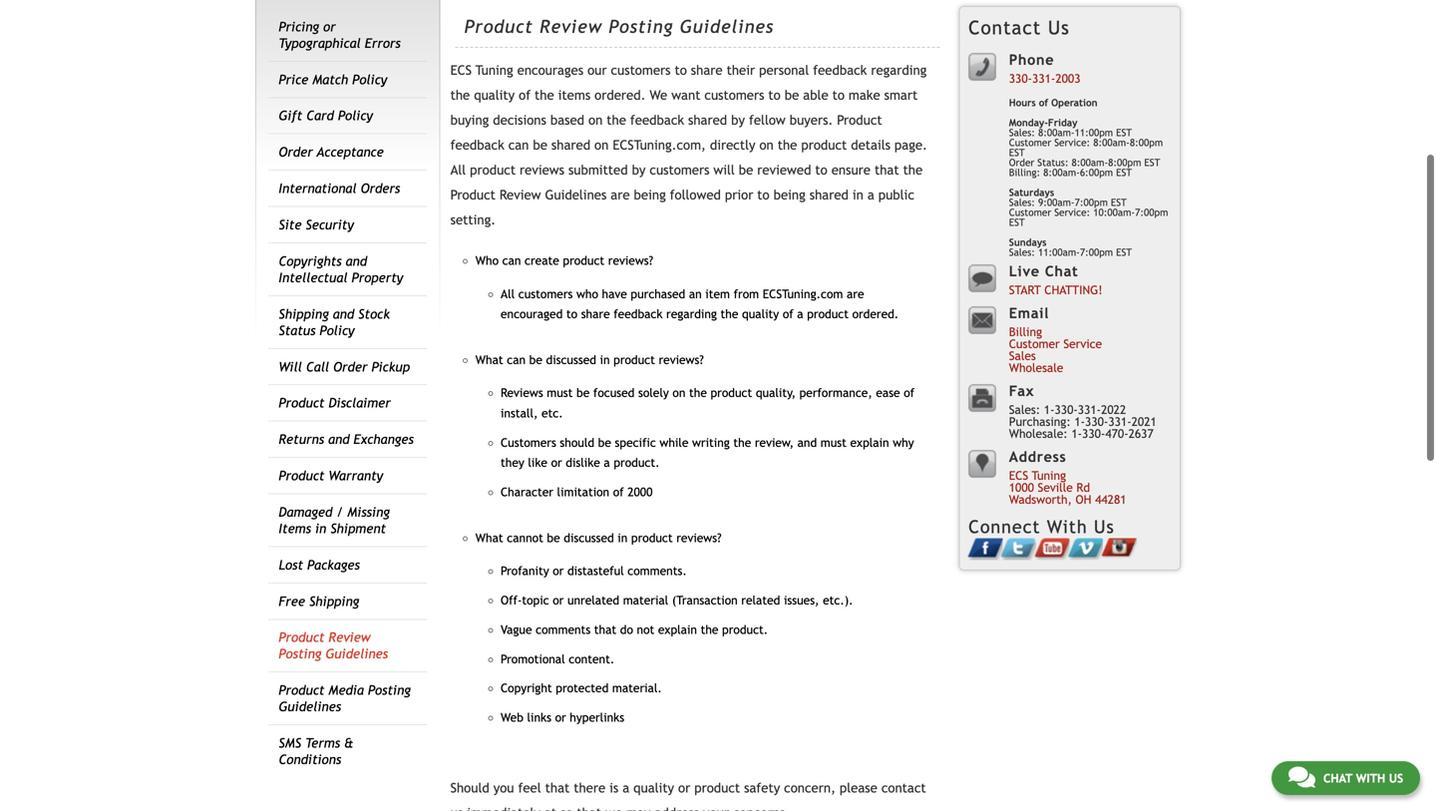 Task type: vqa. For each thing, say whether or not it's contained in the screenshot.
BE
yes



Task type: locate. For each thing, give the bounding box(es) containing it.
all
[[451, 162, 466, 178], [501, 287, 515, 301]]

0 vertical spatial share
[[691, 62, 723, 78]]

8:00pm
[[1130, 137, 1164, 148], [1109, 157, 1142, 168]]

share inside all customers who have purchased an item from ecstuning.com are encouraged to share feedback regarding the quality of a product ordered.
[[581, 307, 610, 321]]

promotional
[[501, 652, 565, 666]]

web
[[501, 711, 524, 725]]

0 vertical spatial ordered.
[[595, 87, 646, 103]]

order right call
[[333, 359, 368, 374]]

1 vertical spatial ecs
[[1010, 468, 1029, 482]]

0 horizontal spatial all
[[451, 162, 466, 178]]

shared down the want
[[688, 112, 728, 128]]

smart
[[885, 87, 918, 103]]

or right like
[[551, 456, 562, 470]]

us down 44281
[[1094, 516, 1115, 537]]

1 horizontal spatial ordered.
[[853, 307, 899, 321]]

discussed up focused
[[546, 353, 597, 367]]

1 vertical spatial customer
[[1010, 206, 1052, 218]]

product left media
[[279, 683, 325, 698]]

discussed up profanity or distasteful comments.
[[564, 531, 614, 545]]

be
[[785, 87, 800, 103], [533, 137, 548, 153], [739, 162, 754, 178], [530, 353, 543, 367], [577, 386, 590, 400], [598, 435, 612, 449], [547, 531, 560, 545]]

quality down 'from'
[[742, 307, 780, 321]]

1 horizontal spatial being
[[774, 187, 806, 203]]

product down make at the top of page
[[837, 112, 883, 128]]

that inside ecs tuning encourages our customers to share their personal feedback regarding the quality of the items ordered. we want customers to be able to make smart buying decisions based on the feedback shared by fellow buyers. product feedback can be shared on ecstuning.com, directly on the product details page. all product reviews submitted by customers will be reviewed to ensure that the product review guidelines are being followed prior to being shared in a public setting.
[[875, 162, 900, 178]]

0 vertical spatial review
[[540, 16, 603, 37]]

and left stock
[[333, 306, 354, 322]]

security
[[306, 217, 354, 232]]

3 sales: from the top
[[1010, 246, 1036, 258]]

order down "gift"
[[279, 144, 313, 160]]

regarding inside all customers who have purchased an item from ecstuning.com are encouraged to share feedback regarding the quality of a product ordered.
[[667, 307, 717, 321]]

a inside all customers who have purchased an item from ecstuning.com are encouraged to share feedback regarding the quality of a product ordered.
[[798, 307, 804, 321]]

and inside shipping and stock status policy
[[333, 306, 354, 322]]

us up phone
[[1049, 16, 1070, 38]]

ecs inside address ecs tuning 1000 seville rd wadsworth, oh 44281
[[1010, 468, 1029, 482]]

0 vertical spatial that
[[875, 162, 900, 178]]

guidelines down submitted
[[545, 187, 607, 203]]

2 vertical spatial us
[[1390, 771, 1404, 785]]

in inside ecs tuning encourages our customers to share their personal feedback regarding the quality of the items ordered. we want customers to be able to make smart buying decisions based on the feedback shared by fellow buyers. product feedback can be shared on ecstuning.com, directly on the product details page. all product reviews submitted by customers will be reviewed to ensure that the product review guidelines are being followed prior to being shared in a public setting.
[[853, 187, 864, 203]]

product.
[[614, 456, 660, 470], [722, 623, 768, 637]]

331- inside phone 330-331-2003
[[1033, 71, 1056, 85]]

like
[[528, 456, 548, 470]]

est
[[1117, 127, 1133, 138], [1010, 147, 1025, 158], [1145, 157, 1161, 168], [1117, 167, 1133, 178], [1111, 197, 1127, 208], [1010, 216, 1025, 228], [1117, 246, 1133, 258]]

feel
[[518, 780, 541, 796]]

0 horizontal spatial ecs
[[451, 62, 472, 78]]

their
[[727, 62, 755, 78]]

1 vertical spatial quality
[[742, 307, 780, 321]]

regarding up smart
[[871, 62, 927, 78]]

ecs up buying
[[451, 62, 472, 78]]

1 horizontal spatial tuning
[[1032, 468, 1067, 482]]

1 vertical spatial what
[[476, 531, 504, 545]]

wadsworth,
[[1010, 492, 1073, 506]]

2 horizontal spatial quality
[[742, 307, 780, 321]]

0 horizontal spatial are
[[611, 187, 630, 203]]

share
[[691, 62, 723, 78], [581, 307, 610, 321]]

44281
[[1096, 492, 1127, 506]]

chat inside the live chat start chatting!
[[1046, 263, 1079, 279]]

tuning inside address ecs tuning 1000 seville rd wadsworth, oh 44281
[[1032, 468, 1067, 482]]

ecs down address
[[1010, 468, 1029, 482]]

0 horizontal spatial quality
[[474, 87, 515, 103]]

1 horizontal spatial all
[[501, 287, 515, 301]]

can right who
[[503, 254, 521, 267]]

product review posting guidelines up media
[[279, 630, 388, 662]]

of right ease
[[904, 386, 915, 400]]

service
[[1064, 337, 1103, 351]]

on inside reviews must be focused solely on the product quality, performance, ease of install, etc.
[[673, 386, 686, 400]]

quality right is
[[634, 780, 675, 796]]

2 vertical spatial posting
[[368, 683, 411, 698]]

0 horizontal spatial must
[[547, 386, 573, 400]]

1 service: from the top
[[1055, 137, 1091, 148]]

0 horizontal spatial product.
[[614, 456, 660, 470]]

2021
[[1132, 414, 1157, 428]]

saturdays
[[1010, 187, 1055, 198]]

ordered. down 'our' on the left top of the page
[[595, 87, 646, 103]]

2000
[[628, 485, 653, 499]]

order left status:
[[1010, 157, 1035, 168]]

unrelated
[[568, 593, 620, 607]]

1 vertical spatial share
[[581, 307, 610, 321]]

share inside ecs tuning encourages our customers to share their personal feedback regarding the quality of the items ordered. we want customers to be able to make smart buying decisions based on the feedback shared by fellow buyers. product feedback can be shared on ecstuning.com, directly on the product details page. all product reviews submitted by customers will be reviewed to ensure that the product review guidelines are being followed prior to being shared in a public setting.
[[691, 62, 723, 78]]

2 customer from the top
[[1010, 206, 1052, 218]]

of inside all customers who have purchased an item from ecstuning.com are encouraged to share feedback regarding the quality of a product ordered.
[[783, 307, 794, 321]]

0 vertical spatial what
[[476, 353, 504, 367]]

2 vertical spatial customer
[[1010, 337, 1060, 351]]

policy for price match policy
[[352, 72, 387, 87]]

1 horizontal spatial regarding
[[871, 62, 927, 78]]

1 horizontal spatial quality
[[634, 780, 675, 796]]

1 being from the left
[[634, 187, 666, 203]]

quality,
[[756, 386, 796, 400]]

1 vertical spatial must
[[821, 435, 847, 449]]

price
[[279, 72, 309, 87]]

0 horizontal spatial ordered.
[[595, 87, 646, 103]]

can down decisions
[[509, 137, 529, 153]]

1 vertical spatial product review posting guidelines
[[279, 630, 388, 662]]

order inside hours of operation monday-friday sales: 8:00am-11:00pm est customer service: 8:00am-8:00pm est order status: 8:00am-8:00pm est billing: 8:00am-6:00pm est saturdays sales: 9:00am-7:00pm est customer service: 10:00am-7:00pm est sundays sales: 11:00am-7:00pm est
[[1010, 157, 1035, 168]]

gift
[[279, 108, 303, 123]]

pickup
[[372, 359, 410, 374]]

the down page.
[[904, 162, 923, 178]]

are right ecstuning.com
[[847, 287, 865, 301]]

1 horizontal spatial shared
[[688, 112, 728, 128]]

2 horizontal spatial shared
[[810, 187, 849, 203]]

1 horizontal spatial share
[[691, 62, 723, 78]]

customers up we
[[611, 62, 671, 78]]

based
[[551, 112, 585, 128]]

and for stock
[[333, 306, 354, 322]]

1 vertical spatial service:
[[1055, 206, 1091, 218]]

what for what cannot be discussed in product reviews?
[[476, 531, 504, 545]]

1 vertical spatial can
[[503, 254, 521, 267]]

2 service: from the top
[[1055, 206, 1091, 218]]

0 vertical spatial are
[[611, 187, 630, 203]]

all down buying
[[451, 162, 466, 178]]

330-
[[1010, 71, 1033, 85], [1055, 402, 1078, 416], [1086, 414, 1109, 428], [1083, 426, 1106, 440]]

0 horizontal spatial explain
[[658, 623, 697, 637]]

being left followed
[[634, 187, 666, 203]]

price match policy link
[[279, 72, 387, 87]]

330- inside phone 330-331-2003
[[1010, 71, 1033, 85]]

sales: up live
[[1010, 246, 1036, 258]]

0 vertical spatial chat
[[1046, 263, 1079, 279]]

1 vertical spatial by
[[632, 162, 646, 178]]

chat with us
[[1324, 771, 1404, 785]]

that
[[875, 162, 900, 178], [594, 623, 617, 637], [545, 780, 570, 796]]

8:00pm down 11:00pm
[[1109, 157, 1142, 168]]

of up decisions
[[519, 87, 531, 103]]

can up reviews
[[507, 353, 526, 367]]

will
[[279, 359, 302, 374]]

2 horizontal spatial posting
[[609, 16, 674, 37]]

there
[[574, 780, 606, 796]]

product down ecstuning.com
[[807, 307, 849, 321]]

ease
[[876, 386, 901, 400]]

customers inside all customers who have purchased an item from ecstuning.com are encouraged to share feedback regarding the quality of a product ordered.
[[519, 287, 573, 301]]

profanity
[[501, 564, 549, 578]]

all customers who have purchased an item from ecstuning.com are encouraged to share feedback regarding the quality of a product ordered.
[[501, 287, 899, 321]]

0 vertical spatial product review posting guidelines
[[465, 16, 774, 37]]

chat with us link
[[1272, 761, 1421, 795]]

customers up followed
[[650, 162, 710, 178]]

1 vertical spatial tuning
[[1032, 468, 1067, 482]]

of inside ecs tuning encourages our customers to share their personal feedback regarding the quality of the items ordered. we want customers to be able to make smart buying decisions based on the feedback shared by fellow buyers. product feedback can be shared on ecstuning.com, directly on the product details page. all product reviews submitted by customers will be reviewed to ensure that the product review guidelines are being followed prior to being shared in a public setting.
[[519, 87, 531, 103]]

that up public
[[875, 162, 900, 178]]

customers down their
[[705, 87, 765, 103]]

1 vertical spatial discussed
[[564, 531, 614, 545]]

0 vertical spatial product.
[[614, 456, 660, 470]]

0 horizontal spatial by
[[632, 162, 646, 178]]

2 horizontal spatial us
[[1390, 771, 1404, 785]]

with
[[1047, 516, 1088, 537]]

tuning down address
[[1032, 468, 1067, 482]]

copyright protected material.
[[501, 681, 662, 695]]

1 vertical spatial shared
[[552, 137, 591, 153]]

2 what from the top
[[476, 531, 504, 545]]

guidelines up their
[[680, 16, 774, 37]]

shared down the ensure
[[810, 187, 849, 203]]

0 vertical spatial policy
[[352, 72, 387, 87]]

1 horizontal spatial us
[[1094, 516, 1115, 537]]

policy up will call order pickup link
[[320, 323, 355, 338]]

international
[[279, 181, 357, 196]]

character
[[501, 485, 554, 499]]

0 vertical spatial can
[[509, 137, 529, 153]]

1 vertical spatial all
[[501, 287, 515, 301]]

330- down "2022"
[[1083, 426, 1106, 440]]

review down the free shipping 'link'
[[329, 630, 371, 645]]

2 vertical spatial policy
[[320, 323, 355, 338]]

explain inside the customers should be specific while writing the review, and must explain why they like or dislike a product.
[[851, 435, 890, 449]]

etc.
[[542, 406, 563, 420]]

billing:
[[1010, 167, 1041, 178]]

or right "links"
[[555, 711, 566, 725]]

1- right wholesale:
[[1072, 426, 1083, 440]]

on up submitted
[[595, 137, 609, 153]]

0 vertical spatial discussed
[[546, 353, 597, 367]]

personal
[[759, 62, 809, 78]]

quality inside ecs tuning encourages our customers to share their personal feedback regarding the quality of the items ordered. we want customers to be able to make smart buying decisions based on the feedback shared by fellow buyers. product feedback can be shared on ecstuning.com, directly on the product details page. all product reviews submitted by customers will be reviewed to ensure that the product review guidelines are being followed prior to being shared in a public setting.
[[474, 87, 515, 103]]

in inside damaged / missing items in shipment
[[315, 521, 327, 536]]

1 horizontal spatial that
[[594, 623, 617, 637]]

0 vertical spatial service:
[[1055, 137, 1091, 148]]

feedback inside all customers who have purchased an item from ecstuning.com are encouraged to share feedback regarding the quality of a product ordered.
[[614, 307, 663, 321]]

purchased
[[631, 287, 686, 301]]

rd
[[1077, 480, 1091, 494]]

product inside product media posting guidelines
[[279, 683, 325, 698]]

shipping down packages
[[309, 593, 360, 609]]

product
[[465, 16, 534, 37], [837, 112, 883, 128], [451, 187, 496, 203], [279, 395, 325, 411], [279, 468, 325, 483], [279, 630, 325, 645], [279, 683, 325, 698]]

4 sales: from the top
[[1010, 402, 1041, 416]]

explain down off-topic or unrelated material (transaction related issues, etc.).
[[658, 623, 697, 637]]

0 vertical spatial explain
[[851, 435, 890, 449]]

1 vertical spatial review
[[500, 187, 541, 203]]

character limitation of 2000
[[501, 485, 653, 499]]

can inside ecs tuning encourages our customers to share their personal feedback regarding the quality of the items ordered. we want customers to be able to make smart buying decisions based on the feedback shared by fellow buyers. product feedback can be shared on ecstuning.com, directly on the product details page. all product reviews submitted by customers will be reviewed to ensure that the product review guidelines are being followed prior to being shared in a public setting.
[[509, 137, 529, 153]]

2 vertical spatial reviews?
[[677, 531, 722, 545]]

shipping inside shipping and stock status policy
[[279, 306, 329, 322]]

11:00pm
[[1075, 127, 1114, 138]]

our
[[588, 62, 607, 78]]

international orders
[[279, 181, 400, 196]]

1 horizontal spatial 331-
[[1078, 402, 1102, 416]]

site security
[[279, 217, 354, 232]]

product inside all customers who have purchased an item from ecstuning.com are encouraged to share feedback regarding the quality of a product ordered.
[[807, 307, 849, 321]]

service: down the friday
[[1055, 137, 1091, 148]]

feedback down buying
[[451, 137, 505, 153]]

posting for 'product review posting guidelines' link
[[279, 646, 322, 662]]

must inside reviews must be focused solely on the product quality, performance, ease of install, etc.
[[547, 386, 573, 400]]

1 horizontal spatial product review posting guidelines
[[465, 16, 774, 37]]

posting inside product media posting guidelines
[[368, 683, 411, 698]]

1 vertical spatial chat
[[1324, 771, 1353, 785]]

2 vertical spatial can
[[507, 353, 526, 367]]

0 horizontal spatial posting
[[279, 646, 322, 662]]

posting down free at bottom left
[[279, 646, 322, 662]]

and right review,
[[798, 435, 817, 449]]

1 vertical spatial are
[[847, 287, 865, 301]]

product disclaimer
[[279, 395, 391, 411]]

directly
[[710, 137, 756, 153]]

0 vertical spatial all
[[451, 162, 466, 178]]

0 horizontal spatial 331-
[[1033, 71, 1056, 85]]

0 vertical spatial quality
[[474, 87, 515, 103]]

the inside the customers should be specific while writing the review, and must explain why they like or dislike a product.
[[734, 435, 752, 449]]

reviews? for what cannot be discussed in product reviews?
[[677, 531, 722, 545]]

of inside reviews must be focused solely on the product quality, performance, ease of install, etc.
[[904, 386, 915, 400]]

2 vertical spatial shared
[[810, 187, 849, 203]]

1 horizontal spatial must
[[821, 435, 847, 449]]

the inside all customers who have purchased an item from ecstuning.com are encouraged to share feedback regarding the quality of a product ordered.
[[721, 307, 739, 321]]

regarding down an
[[667, 307, 717, 321]]

review up the encourages
[[540, 16, 603, 37]]

and up property
[[346, 253, 367, 269]]

1 vertical spatial policy
[[338, 108, 373, 123]]

ordered. inside all customers who have purchased an item from ecstuning.com are encouraged to share feedback regarding the quality of a product ordered.
[[853, 307, 899, 321]]

product left safety
[[695, 780, 741, 796]]

1 horizontal spatial ecs
[[1010, 468, 1029, 482]]

0 vertical spatial must
[[547, 386, 573, 400]]

encourages
[[517, 62, 584, 78]]

2 vertical spatial that
[[545, 780, 570, 796]]

buyers.
[[790, 112, 834, 128]]

0 horizontal spatial tuning
[[476, 62, 514, 78]]

is
[[610, 780, 619, 796]]

2 horizontal spatial order
[[1010, 157, 1035, 168]]

1 vertical spatial reviews?
[[659, 353, 704, 367]]

at
[[545, 805, 557, 811]]

sales link
[[1010, 349, 1037, 363]]

billing link
[[1010, 325, 1043, 339]]

0 horizontal spatial share
[[581, 307, 610, 321]]

1 vertical spatial posting
[[279, 646, 322, 662]]

product media posting guidelines link
[[279, 683, 411, 715]]

in down the ensure
[[853, 187, 864, 203]]

chat down 11:00am-
[[1046, 263, 1079, 279]]

330- down phone
[[1010, 71, 1033, 85]]

2 being from the left
[[774, 187, 806, 203]]

must down performance,
[[821, 435, 847, 449]]

8:00am- up 6:00pm
[[1094, 137, 1130, 148]]

review,
[[755, 435, 794, 449]]

chat left with
[[1324, 771, 1353, 785]]

order acceptance link
[[279, 144, 384, 160]]

3 customer from the top
[[1010, 337, 1060, 351]]

price match policy
[[279, 72, 387, 87]]

sales: down hours
[[1010, 127, 1036, 138]]

of down ecstuning.com
[[783, 307, 794, 321]]

are
[[611, 187, 630, 203], [847, 287, 865, 301]]

review inside ecs tuning encourages our customers to share their personal feedback regarding the quality of the items ordered. we want customers to be able to make smart buying decisions based on the feedback shared by fellow buyers. product feedback can be shared on ecstuning.com, directly on the product details page. all product reviews submitted by customers will be reviewed to ensure that the product review guidelines are being followed prior to being shared in a public setting.
[[500, 187, 541, 203]]

a right is
[[623, 780, 630, 796]]

the right based
[[607, 112, 627, 128]]

1 horizontal spatial posting
[[368, 683, 411, 698]]

reviews?
[[608, 254, 654, 267], [659, 353, 704, 367], [677, 531, 722, 545]]

posting right media
[[368, 683, 411, 698]]

us right with
[[1390, 771, 1404, 785]]

damaged / missing items in shipment link
[[279, 504, 390, 536]]

2 horizontal spatial that
[[875, 162, 900, 178]]

etc.).
[[823, 593, 854, 607]]

0 vertical spatial shipping
[[279, 306, 329, 322]]

sms terms & conditions link
[[279, 735, 354, 767]]

an
[[689, 287, 702, 301]]

or right is
[[679, 780, 691, 796]]

1 horizontal spatial chat
[[1324, 771, 1353, 785]]

guidelines up terms
[[279, 699, 341, 715]]

9:00am-
[[1039, 197, 1075, 208]]

a down ecstuning.com
[[798, 307, 804, 321]]

and for exchanges
[[328, 432, 350, 447]]

the inside reviews must be focused solely on the product quality, performance, ease of install, etc.
[[690, 386, 707, 400]]

purchasing:
[[1010, 414, 1071, 428]]

being down the reviewed
[[774, 187, 806, 203]]

8:00pm right 11:00pm
[[1130, 137, 1164, 148]]

ordered.
[[595, 87, 646, 103], [853, 307, 899, 321]]

0 vertical spatial us
[[1049, 16, 1070, 38]]

1 what from the top
[[476, 353, 504, 367]]

0 vertical spatial tuning
[[476, 62, 514, 78]]

can for be
[[507, 353, 526, 367]]

shared down based
[[552, 137, 591, 153]]

on right solely
[[673, 386, 686, 400]]

item
[[706, 287, 730, 301]]

posting for 'product media posting guidelines' link
[[368, 683, 411, 698]]

are inside all customers who have purchased an item from ecstuning.com are encouraged to share feedback regarding the quality of a product ordered.
[[847, 287, 865, 301]]

0 vertical spatial customer
[[1010, 137, 1052, 148]]

1 horizontal spatial product.
[[722, 623, 768, 637]]

not
[[637, 623, 655, 637]]

0 horizontal spatial chat
[[1046, 263, 1079, 279]]

guidelines
[[680, 16, 774, 37], [545, 187, 607, 203], [326, 646, 388, 662], [279, 699, 341, 715]]

copyright
[[501, 681, 552, 695]]

and
[[346, 253, 367, 269], [333, 306, 354, 322], [328, 432, 350, 447], [798, 435, 817, 449]]

product warranty link
[[279, 468, 383, 483]]

1 horizontal spatial explain
[[851, 435, 890, 449]]

1 vertical spatial product.
[[722, 623, 768, 637]]

a left public
[[868, 187, 875, 203]]

1 vertical spatial ordered.
[[853, 307, 899, 321]]

product down buyers.
[[802, 137, 847, 153]]

a inside should you feel that there is a quality or product safety concern, please contact us immediately at
[[623, 780, 630, 796]]

shared
[[688, 112, 728, 128], [552, 137, 591, 153], [810, 187, 849, 203]]

share up the want
[[691, 62, 723, 78]]

and for intellectual
[[346, 253, 367, 269]]

quality up buying
[[474, 87, 515, 103]]

1 horizontal spatial are
[[847, 287, 865, 301]]

the right solely
[[690, 386, 707, 400]]

chat inside chat with us link
[[1324, 771, 1353, 785]]

that up at
[[545, 780, 570, 796]]

0 vertical spatial regarding
[[871, 62, 927, 78]]

a right dislike in the left bottom of the page
[[604, 456, 610, 470]]

and inside copyrights and intellectual property
[[346, 253, 367, 269]]

policy
[[352, 72, 387, 87], [338, 108, 373, 123], [320, 323, 355, 338]]



Task type: describe. For each thing, give the bounding box(es) containing it.
review inside product review posting guidelines
[[329, 630, 371, 645]]

order acceptance
[[279, 144, 384, 160]]

concern,
[[784, 780, 836, 796]]

live
[[1010, 263, 1040, 279]]

fellow
[[749, 112, 786, 128]]

product up setting.
[[451, 187, 496, 203]]

0 vertical spatial posting
[[609, 16, 674, 37]]

policy inside shipping and stock status policy
[[320, 323, 355, 338]]

exchanges
[[354, 432, 414, 447]]

page.
[[895, 137, 928, 153]]

quality inside all customers who have purchased an item from ecstuning.com are encouraged to share feedback regarding the quality of a product ordered.
[[742, 307, 780, 321]]

call
[[306, 359, 329, 374]]

orders
[[361, 181, 400, 196]]

wholesale:
[[1010, 426, 1068, 440]]

decisions
[[493, 112, 547, 128]]

lost packages
[[279, 557, 360, 573]]

customers
[[501, 435, 557, 449]]

330- up wholesale:
[[1055, 402, 1078, 416]]

to right able
[[833, 87, 845, 103]]

1 vertical spatial 8:00pm
[[1109, 157, 1142, 168]]

sales: inside fax sales: 1-330-331-2022 purchasing: 1-330-331-2021 wholesale: 1-330-470-2637
[[1010, 402, 1041, 416]]

quality inside should you feel that there is a quality or product safety concern, please contact us immediately at
[[634, 780, 675, 796]]

ordered. inside ecs tuning encourages our customers to share their personal feedback regarding the quality of the items ordered. we want customers to be able to make smart buying decisions based on the feedback shared by fellow buyers. product feedback can be shared on ecstuning.com, directly on the product details page. all product reviews submitted by customers will be reviewed to ensure that the product review guidelines are being followed prior to being shared in a public setting.
[[595, 87, 646, 103]]

please
[[840, 780, 878, 796]]

can for create
[[503, 254, 521, 267]]

of left 2000
[[613, 485, 624, 499]]

on right based
[[589, 112, 603, 128]]

damaged / missing items in shipment
[[279, 504, 390, 536]]

issues,
[[784, 593, 820, 607]]

free
[[279, 593, 305, 609]]

1- left "2022"
[[1075, 414, 1086, 428]]

2 sales: from the top
[[1010, 197, 1036, 208]]

specific
[[615, 435, 656, 449]]

us for chat
[[1390, 771, 1404, 785]]

gift card policy link
[[279, 108, 373, 123]]

product inside product review posting guidelines
[[279, 630, 325, 645]]

product up "comments."
[[632, 531, 673, 545]]

card
[[306, 108, 334, 123]]

&
[[344, 735, 354, 751]]

will
[[714, 162, 735, 178]]

we
[[650, 87, 668, 103]]

reviewed
[[758, 162, 812, 178]]

topic
[[522, 593, 549, 607]]

feedback up able
[[813, 62, 867, 78]]

in for damaged / missing items in shipment
[[315, 521, 327, 536]]

fax
[[1010, 383, 1035, 399]]

connect
[[969, 516, 1041, 537]]

are inside ecs tuning encourages our customers to share their personal feedback regarding the quality of the items ordered. we want customers to be able to make smart buying decisions based on the feedback shared by fellow buyers. product feedback can be shared on ecstuning.com, directly on the product details page. all product reviews submitted by customers will be reviewed to ensure that the product review guidelines are being followed prior to being shared in a public setting.
[[611, 187, 630, 203]]

1 horizontal spatial order
[[333, 359, 368, 374]]

the up buying
[[451, 87, 470, 103]]

create
[[525, 254, 560, 267]]

product inside reviews must be focused solely on the product quality, performance, ease of install, etc.
[[711, 386, 753, 400]]

reviews? for what can be discussed in product reviews?
[[659, 353, 704, 367]]

(transaction
[[672, 593, 738, 607]]

1 vertical spatial explain
[[658, 623, 697, 637]]

in for what can be discussed in product reviews?
[[600, 353, 610, 367]]

connect with us
[[969, 516, 1115, 537]]

discussed for be
[[546, 353, 597, 367]]

8:00am- down 11:00pm
[[1072, 157, 1109, 168]]

email billing customer service sales wholesale
[[1010, 305, 1103, 375]]

all inside ecs tuning encourages our customers to share their personal feedback regarding the quality of the items ordered. we want customers to be able to make smart buying decisions based on the feedback shared by fellow buyers. product feedback can be shared on ecstuning.com, directly on the product details page. all product reviews submitted by customers will be reviewed to ensure that the product review guidelines are being followed prior to being shared in a public setting.
[[451, 162, 466, 178]]

to up fellow
[[769, 87, 781, 103]]

product up who
[[563, 254, 605, 267]]

0 vertical spatial 8:00pm
[[1130, 137, 1164, 148]]

7:00pm down 10:00am-
[[1080, 246, 1114, 258]]

1 customer from the top
[[1010, 137, 1052, 148]]

prior
[[725, 187, 754, 203]]

hyperlinks
[[570, 711, 625, 725]]

0 horizontal spatial order
[[279, 144, 313, 160]]

distasteful
[[568, 564, 624, 578]]

acceptance
[[317, 144, 384, 160]]

limitation
[[557, 485, 610, 499]]

start
[[1010, 283, 1041, 297]]

what for what can be discussed in product reviews?
[[476, 353, 504, 367]]

comments image
[[1289, 765, 1316, 789]]

0 vertical spatial by
[[732, 112, 745, 128]]

or right profanity
[[553, 564, 564, 578]]

the down (transaction
[[701, 623, 719, 637]]

reviews
[[501, 386, 543, 400]]

to inside all customers who have purchased an item from ecstuning.com are encouraged to share feedback regarding the quality of a product ordered.
[[567, 307, 578, 321]]

to up the want
[[675, 62, 687, 78]]

tuning inside ecs tuning encourages our customers to share their personal feedback regarding the quality of the items ordered. we want customers to be able to make smart buying decisions based on the feedback shared by fellow buyers. product feedback can be shared on ecstuning.com, directly on the product details page. all product reviews submitted by customers will be reviewed to ensure that the product review guidelines are being followed prior to being shared in a public setting.
[[476, 62, 514, 78]]

returns
[[279, 432, 324, 447]]

who can create product reviews?
[[476, 254, 654, 267]]

ecs tuning encourages our customers to share their personal feedback regarding the quality of the items ordered. we want customers to be able to make smart buying decisions based on the feedback shared by fellow buyers. product feedback can be shared on ecstuning.com, directly on the product details page. all product reviews submitted by customers will be reviewed to ensure that the product review guidelines are being followed prior to being shared in a public setting.
[[451, 62, 928, 228]]

while
[[660, 435, 689, 449]]

items
[[558, 87, 591, 103]]

in for what cannot be discussed in product reviews?
[[618, 531, 628, 545]]

of inside hours of operation monday-friday sales: 8:00am-11:00pm est customer service: 8:00am-8:00pm est order status: 8:00am-8:00pm est billing: 8:00am-6:00pm est saturdays sales: 9:00am-7:00pm est customer service: 10:00am-7:00pm est sundays sales: 11:00am-7:00pm est
[[1039, 97, 1049, 108]]

customer inside email billing customer service sales wholesale
[[1010, 337, 1060, 351]]

must inside the customers should be specific while writing the review, and must explain why they like or dislike a product.
[[821, 435, 847, 449]]

regarding inside ecs tuning encourages our customers to share their personal feedback regarding the quality of the items ordered. we want customers to be able to make smart buying decisions based on the feedback shared by fellow buyers. product feedback can be shared on ecstuning.com, directly on the product details page. all product reviews submitted by customers will be reviewed to ensure that the product review guidelines are being followed prior to being shared in a public setting.
[[871, 62, 927, 78]]

status
[[279, 323, 316, 338]]

2003
[[1056, 71, 1081, 85]]

what cannot be discussed in product reviews?
[[476, 531, 722, 545]]

or right topic
[[553, 593, 564, 607]]

or inside the customers should be specific while writing the review, and must explain why they like or dislike a product.
[[551, 456, 562, 470]]

0 vertical spatial shared
[[688, 112, 728, 128]]

free shipping link
[[279, 593, 360, 609]]

product left reviews
[[470, 162, 516, 178]]

0 horizontal spatial shared
[[552, 137, 591, 153]]

public
[[879, 187, 915, 203]]

or inside pricing or typographical errors
[[323, 19, 336, 34]]

a inside the customers should be specific while writing the review, and must explain why they like or dislike a product.
[[604, 456, 610, 470]]

be inside the customers should be specific while writing the review, and must explain why they like or dislike a product.
[[598, 435, 612, 449]]

monday-
[[1010, 117, 1049, 128]]

on down fellow
[[760, 137, 774, 153]]

product inside should you feel that there is a quality or product safety concern, please contact us immediately at
[[695, 780, 741, 796]]

shipment
[[330, 521, 386, 536]]

terms
[[305, 735, 340, 751]]

international orders link
[[279, 181, 400, 196]]

be inside reviews must be focused solely on the product quality, performance, ease of install, etc.
[[577, 386, 590, 400]]

policy for gift card policy
[[338, 108, 373, 123]]

address
[[1010, 448, 1067, 465]]

should
[[560, 435, 595, 449]]

1 vertical spatial that
[[594, 623, 617, 637]]

media
[[329, 683, 364, 698]]

status:
[[1038, 157, 1069, 168]]

product up returns
[[279, 395, 325, 411]]

material
[[623, 593, 669, 607]]

that inside should you feel that there is a quality or product safety concern, please contact us immediately at
[[545, 780, 570, 796]]

2 horizontal spatial 331-
[[1109, 414, 1132, 428]]

content.
[[569, 652, 615, 666]]

phone 330-331-2003
[[1010, 51, 1081, 85]]

the down the encourages
[[535, 87, 554, 103]]

all inside all customers who have purchased an item from ecstuning.com are encouraged to share feedback regarding the quality of a product ordered.
[[501, 287, 515, 301]]

product media posting guidelines
[[279, 683, 411, 715]]

1- up wholesale:
[[1045, 402, 1055, 416]]

7:00pm right 9:00am-
[[1136, 206, 1169, 218]]

should you feel that there is a quality or product safety concern, please contact us immediately at
[[451, 780, 927, 811]]

guidelines inside product media posting guidelines
[[279, 699, 341, 715]]

sundays
[[1010, 236, 1047, 248]]

to right prior
[[758, 187, 770, 203]]

ecs inside ecs tuning encourages our customers to share their personal feedback regarding the quality of the items ordered. we want customers to be able to make smart buying decisions based on the feedback shared by fellow buyers. product feedback can be shared on ecstuning.com, directly on the product details page. all product reviews submitted by customers will be reviewed to ensure that the product review guidelines are being followed prior to being shared in a public setting.
[[451, 62, 472, 78]]

submitted
[[569, 162, 628, 178]]

0 horizontal spatial us
[[1049, 16, 1070, 38]]

330- left 2637
[[1086, 414, 1109, 428]]

wholesale link
[[1010, 361, 1064, 375]]

8:00am- up 9:00am-
[[1044, 167, 1080, 178]]

have
[[602, 287, 627, 301]]

guidelines up media
[[326, 646, 388, 662]]

product up the encourages
[[465, 16, 534, 37]]

us for connect
[[1094, 516, 1115, 537]]

1 vertical spatial shipping
[[309, 593, 360, 609]]

product up solely
[[614, 353, 655, 367]]

or inside should you feel that there is a quality or product safety concern, please contact us immediately at
[[679, 780, 691, 796]]

wholesale
[[1010, 361, 1064, 375]]

and inside the customers should be specific while writing the review, and must explain why they like or dislike a product.
[[798, 435, 817, 449]]

0 horizontal spatial product review posting guidelines
[[279, 630, 388, 662]]

sms terms & conditions
[[279, 735, 354, 767]]

encouraged
[[501, 307, 563, 321]]

reviews must be focused solely on the product quality, performance, ease of install, etc.
[[501, 386, 915, 420]]

to left the ensure
[[816, 162, 828, 178]]

contact us
[[969, 16, 1070, 38]]

330-331-2003 link
[[1010, 71, 1081, 85]]

guidelines inside ecs tuning encourages our customers to share their personal feedback regarding the quality of the items ordered. we want customers to be able to make smart buying decisions based on the feedback shared by fellow buyers. product feedback can be shared on ecstuning.com, directly on the product details page. all product reviews submitted by customers will be reviewed to ensure that the product review guidelines are being followed prior to being shared in a public setting.
[[545, 187, 607, 203]]

cannot
[[507, 531, 544, 545]]

discussed for distasteful
[[564, 531, 614, 545]]

install,
[[501, 406, 538, 420]]

8:00am- up status:
[[1039, 127, 1075, 138]]

10:00am-
[[1094, 206, 1136, 218]]

buying
[[451, 112, 489, 128]]

7:00pm down 6:00pm
[[1075, 197, 1108, 208]]

returns and exchanges link
[[279, 432, 414, 447]]

feedback down we
[[631, 112, 685, 128]]

will call order pickup
[[279, 359, 410, 374]]

a inside ecs tuning encourages our customers to share their personal feedback regarding the quality of the items ordered. we want customers to be able to make smart buying decisions based on the feedback shared by fellow buyers. product feedback can be shared on ecstuning.com, directly on the product details page. all product reviews submitted by customers will be reviewed to ensure that the product review guidelines are being followed prior to being shared in a public setting.
[[868, 187, 875, 203]]

0 vertical spatial reviews?
[[608, 254, 654, 267]]

the up the reviewed
[[778, 137, 798, 153]]

product. inside the customers should be specific while writing the review, and must explain why they like or dislike a product.
[[614, 456, 660, 470]]

product down returns
[[279, 468, 325, 483]]

what can be discussed in product reviews?
[[476, 353, 704, 367]]

product review posting guidelines link
[[279, 630, 388, 662]]

1 sales: from the top
[[1010, 127, 1036, 138]]

2022
[[1102, 402, 1127, 416]]



